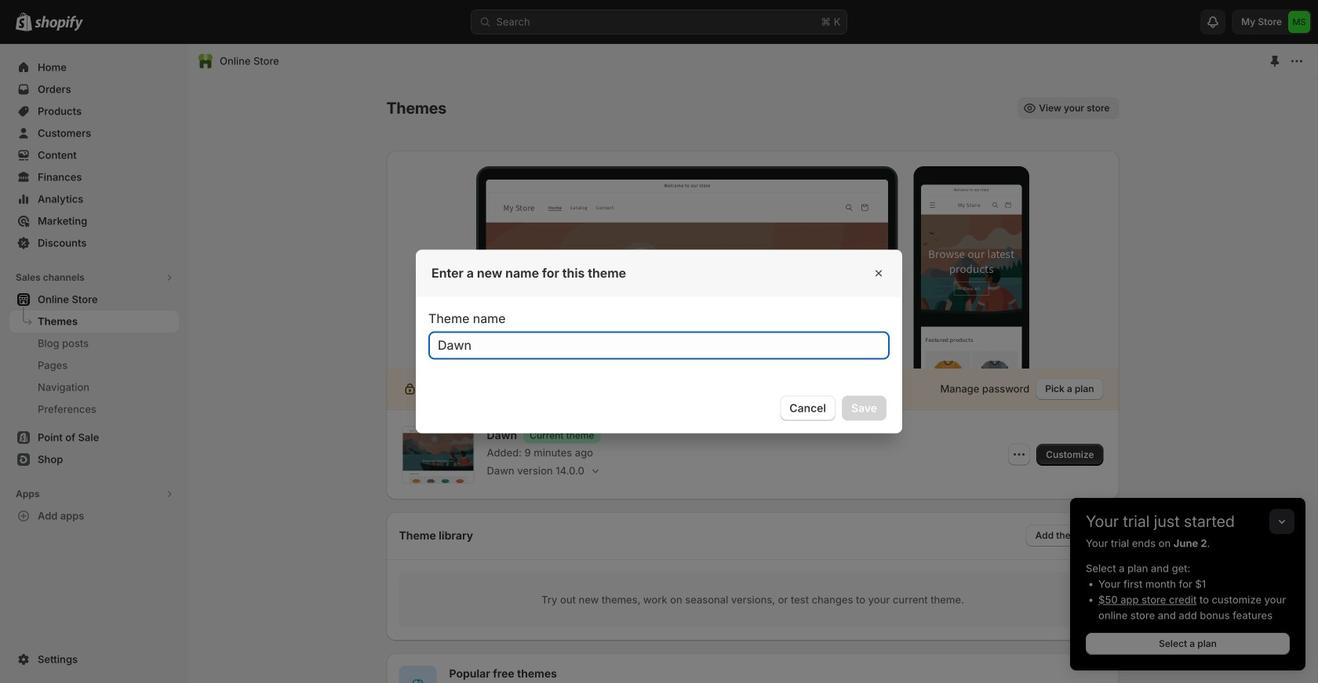 Task type: describe. For each thing, give the bounding box(es) containing it.
online store image
[[198, 53, 213, 69]]

shopify image
[[35, 16, 83, 31]]



Task type: vqa. For each thing, say whether or not it's contained in the screenshot.
Online Store image
yes



